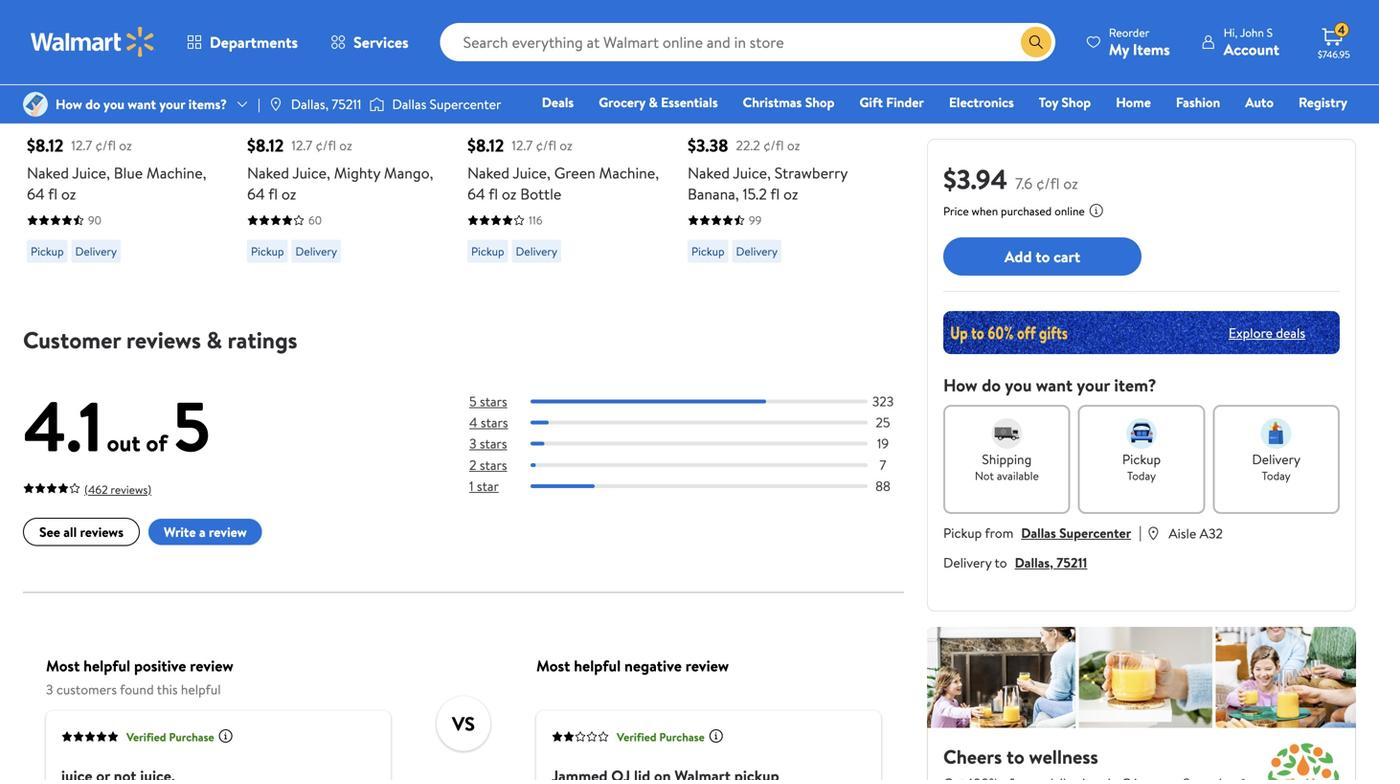 Task type: describe. For each thing, give the bounding box(es) containing it.
most for most helpful negative review
[[536, 656, 570, 677]]

64 for naked juice, blue machine, 64 fl oz
[[27, 183, 45, 204]]

green
[[554, 162, 595, 183]]

electronics
[[949, 93, 1014, 112]]

you for how do you want your items?
[[103, 95, 124, 113]]

0 horizontal spatial dallas,
[[291, 95, 329, 113]]

delivery to dallas, 75211
[[943, 554, 1087, 572]]

christmas shop
[[743, 93, 835, 112]]

all
[[63, 523, 77, 541]]

customer
[[23, 324, 121, 356]]

one
[[1201, 120, 1229, 138]]

naked juice, green machine, 64 fl oz bottle image
[[467, 0, 645, 83]]

$746.95
[[1318, 48, 1350, 61]]

juice, for blue
[[72, 162, 110, 183]]

88
[[875, 477, 891, 495]]

intent image for shipping image
[[991, 418, 1022, 449]]

most helpful negative review
[[536, 656, 729, 677]]

progress bar for 7
[[531, 463, 868, 467]]

0 horizontal spatial supercenter
[[430, 95, 501, 113]]

add for blue
[[57, 68, 85, 89]]

progress bar for 19
[[531, 442, 868, 446]]

¢/fl for $3.94 7.6 ¢/fl oz
[[1036, 173, 1060, 194]]

essentials
[[661, 93, 718, 112]]

walmart+
[[1290, 120, 1347, 138]]

add to cart image for naked juice, green machine, 64 fl oz bottle
[[475, 67, 498, 90]]

how for how do you want your items?
[[56, 95, 82, 113]]

pickup from dallas supercenter |
[[943, 522, 1142, 543]]

fl for naked juice, blue machine, 64 fl oz
[[48, 183, 58, 204]]

progress bar for 25
[[531, 421, 868, 425]]

verified for 1st verified purchase information 'icon' from right
[[617, 729, 657, 745]]

1 verified purchase information image from the left
[[218, 729, 233, 744]]

purchase for second verified purchase information 'icon' from right
[[169, 729, 214, 745]]

mango,
[[384, 162, 433, 183]]

naked for naked juice, mighty mango, 64 fl oz
[[247, 162, 289, 183]]

3 inside most helpful positive review 3 customers found this helpful
[[46, 681, 53, 699]]

blue
[[114, 162, 143, 183]]

deals
[[1276, 323, 1305, 342]]

pickup for naked juice, mighty mango, 64 fl oz
[[251, 243, 284, 259]]

purchased
[[1001, 203, 1052, 219]]

$8.12 for naked juice, blue machine, 64 fl oz
[[27, 134, 64, 157]]

19
[[877, 434, 889, 453]]

customer reviews & ratings
[[23, 324, 297, 356]]

progress bar for 88
[[531, 484, 868, 488]]

registry one debit
[[1201, 93, 1347, 138]]

1 vertical spatial dallas,
[[1015, 554, 1053, 572]]

not
[[975, 468, 994, 484]]

explore deals
[[1229, 323, 1305, 342]]

from
[[985, 524, 1013, 543]]

when
[[972, 203, 998, 219]]

home
[[1116, 93, 1151, 112]]

oz inside $3.94 7.6 ¢/fl oz
[[1063, 173, 1078, 194]]

write a review
[[164, 523, 247, 541]]

machine, for naked juice, blue machine, 64 fl oz
[[147, 162, 206, 183]]

Walmart Site-Wide search field
[[440, 23, 1055, 61]]

toy shop link
[[1030, 92, 1100, 113]]

write a review link
[[148, 518, 263, 546]]

dallas, 75211 button
[[1015, 554, 1087, 572]]

add for mighty
[[278, 68, 305, 89]]

$8.12 for naked juice, mighty mango, 64 fl oz
[[247, 134, 284, 157]]

christmas
[[743, 93, 802, 112]]

 image for how do you want your items?
[[23, 92, 48, 117]]

fl for naked juice, strawberry banana, 15.2 fl oz
[[770, 183, 780, 204]]

available
[[997, 468, 1039, 484]]

add inside button
[[1005, 246, 1032, 267]]

reorder
[[1109, 24, 1149, 41]]

most for most helpful positive review 3 customers found this helpful
[[46, 656, 80, 677]]

oz right 15.2
[[783, 183, 798, 204]]

machine, for naked juice, green machine, 64 fl oz bottle
[[599, 162, 659, 183]]

reviews)
[[111, 482, 151, 498]]

s
[[1267, 24, 1273, 41]]

(462 reviews) link
[[23, 478, 151, 499]]

0 horizontal spatial 75211
[[332, 95, 361, 113]]

25
[[876, 413, 890, 432]]

pickup inside pickup from dallas supercenter |
[[943, 524, 982, 543]]

your for item?
[[1077, 373, 1110, 397]]

grocery
[[599, 93, 645, 112]]

one debit link
[[1192, 119, 1274, 139]]

oz up "green" at left
[[560, 136, 573, 155]]

vs
[[452, 710, 475, 737]]

naked juice, strawberry banana, 15.2 fl oz image
[[688, 0, 866, 83]]

hi,
[[1224, 24, 1238, 41]]

gift finder
[[859, 93, 924, 112]]

online
[[1054, 203, 1085, 219]]

fl for naked juice, green machine, 64 fl oz bottle
[[489, 183, 498, 204]]

a32
[[1200, 524, 1223, 543]]

strawberry
[[774, 162, 847, 183]]

add for strawberry
[[718, 68, 746, 89]]

search icon image
[[1028, 34, 1044, 50]]

¢/fl for $8.12 12.7 ¢/fl oz naked juice, mighty mango, 64 fl oz
[[316, 136, 336, 155]]

want for item?
[[1036, 373, 1073, 397]]

1 horizontal spatial &
[[649, 93, 658, 112]]

$8.12 for naked juice, green machine, 64 fl oz bottle
[[467, 134, 504, 157]]

3 stars
[[469, 434, 507, 453]]

progress bar for 323
[[531, 400, 868, 404]]

star
[[477, 477, 499, 495]]

7
[[880, 456, 886, 474]]

64 for naked juice, green machine, 64 fl oz bottle
[[467, 183, 485, 204]]

naked for naked juice, strawberry banana, 15.2 fl oz
[[688, 162, 730, 183]]

juice, for strawberry
[[733, 162, 771, 183]]

grocery & essentials link
[[590, 92, 727, 113]]

deals
[[542, 93, 574, 112]]

a
[[199, 523, 206, 541]]

oz left bottle
[[502, 183, 517, 204]]

to for add
[[1036, 246, 1050, 267]]

add to cart button
[[943, 238, 1142, 276]]

$3.38
[[688, 134, 728, 157]]

dallas inside pickup from dallas supercenter |
[[1021, 524, 1056, 543]]

of
[[146, 427, 167, 459]]

found
[[120, 681, 154, 699]]

see all reviews link
[[23, 518, 140, 546]]

add to cart image for naked juice, strawberry banana, 15.2 fl oz
[[695, 67, 718, 90]]

you for how do you want your item?
[[1005, 373, 1032, 397]]

departments
[[210, 32, 298, 53]]

departments button
[[170, 19, 314, 65]]

registry link
[[1290, 92, 1356, 113]]

most helpful positive review 3 customers found this helpful
[[46, 656, 233, 699]]

1 product group from the left
[[27, 0, 220, 292]]

pickup today
[[1122, 450, 1161, 484]]

1 horizontal spatial 3
[[469, 434, 476, 453]]

shipping
[[982, 450, 1032, 469]]

99
[[749, 212, 762, 228]]

explore
[[1229, 323, 1273, 342]]

finder
[[886, 93, 924, 112]]

add to cart image for naked juice, mighty mango, 64 fl oz
[[255, 67, 278, 90]]

items
[[1133, 39, 1170, 60]]

90
[[88, 212, 101, 228]]

15.2
[[743, 183, 767, 204]]

¢/fl for $3.38 22.2 ¢/fl oz naked juice, strawberry banana, 15.2 fl oz
[[763, 136, 784, 155]]

add button for naked juice, blue machine, 64 fl oz
[[27, 60, 100, 98]]

fashion link
[[1167, 92, 1229, 113]]

60
[[308, 212, 322, 228]]

do for how do you want your item?
[[982, 373, 1001, 397]]

gift
[[859, 93, 883, 112]]



Task type: locate. For each thing, give the bounding box(es) containing it.
3 up 2
[[469, 434, 476, 453]]

0 horizontal spatial verified purchase
[[126, 729, 214, 745]]

0 horizontal spatial to
[[995, 554, 1007, 572]]

4.1 out of 5
[[23, 378, 210, 474]]

1 fl from the left
[[48, 183, 58, 204]]

2 machine, from the left
[[599, 162, 659, 183]]

verified purchase for 1st verified purchase information 'icon' from right
[[617, 729, 705, 745]]

¢/fl
[[95, 136, 116, 155], [316, 136, 336, 155], [536, 136, 556, 155], [763, 136, 784, 155], [1036, 173, 1060, 194]]

0 horizontal spatial 3
[[46, 681, 53, 699]]

$8.12 inside $8.12 12.7 ¢/fl oz naked juice, mighty mango, 64 fl oz
[[247, 134, 284, 157]]

pickup
[[31, 243, 64, 259], [251, 243, 284, 259], [471, 243, 504, 259], [691, 243, 725, 259], [1122, 450, 1161, 469], [943, 524, 982, 543]]

naked for naked juice, green machine, 64 fl oz bottle
[[467, 162, 510, 183]]

3 progress bar from the top
[[531, 442, 868, 446]]

add button for naked juice, mighty mango, 64 fl oz
[[247, 60, 320, 98]]

dallas, down pickup from dallas supercenter |
[[1015, 554, 1053, 572]]

add to cart image down walmart image
[[34, 67, 57, 90]]

3 $8.12 from the left
[[467, 134, 504, 157]]

2 verified purchase from the left
[[617, 729, 705, 745]]

0 horizontal spatial |
[[258, 95, 260, 113]]

0 horizontal spatial 4
[[469, 413, 477, 432]]

1 horizontal spatial $8.12
[[247, 134, 284, 157]]

review inside most helpful positive review 3 customers found this helpful
[[190, 656, 233, 677]]

machine, right the blue
[[147, 162, 206, 183]]

oz up "mighty"
[[339, 136, 352, 155]]

your left items?
[[159, 95, 185, 113]]

to down from
[[995, 554, 1007, 572]]

dallas down services
[[392, 95, 426, 113]]

1 star
[[469, 477, 499, 495]]

4 juice, from the left
[[733, 162, 771, 183]]

0 vertical spatial reviews
[[126, 324, 201, 356]]

4 up $746.95
[[1338, 22, 1345, 38]]

1 vertical spatial 3
[[46, 681, 53, 699]]

1 horizontal spatial most
[[536, 656, 570, 677]]

0 horizontal spatial purchase
[[169, 729, 214, 745]]

reviews right all
[[80, 523, 124, 541]]

add to cart image down departments
[[255, 67, 278, 90]]

electronics link
[[940, 92, 1023, 113]]

0 horizontal spatial dallas
[[392, 95, 426, 113]]

naked juice, blue machine, 64 fl oz image
[[27, 0, 205, 83]]

stars for 3 stars
[[480, 434, 507, 453]]

reorder my items
[[1109, 24, 1170, 60]]

you
[[103, 95, 124, 113], [1005, 373, 1032, 397]]

12.7 down dallas, 75211
[[292, 136, 312, 155]]

12.7 up bottle
[[512, 136, 533, 155]]

0 vertical spatial 3
[[469, 434, 476, 453]]

mighty
[[334, 162, 380, 183]]

how for how do you want your item?
[[943, 373, 978, 397]]

0 horizontal spatial how
[[56, 95, 82, 113]]

fl left the blue
[[48, 183, 58, 204]]

 image
[[23, 92, 48, 117], [369, 95, 384, 114]]

1 add to cart image from the left
[[34, 67, 57, 90]]

1 vertical spatial 4
[[469, 413, 477, 432]]

debit
[[1233, 120, 1265, 138]]

1 vertical spatial want
[[1036, 373, 1073, 397]]

machine,
[[147, 162, 206, 183], [599, 162, 659, 183]]

naked
[[27, 162, 69, 183], [247, 162, 289, 183], [467, 162, 510, 183], [688, 162, 730, 183]]

toy shop
[[1039, 93, 1091, 112]]

oz
[[119, 136, 132, 155], [339, 136, 352, 155], [560, 136, 573, 155], [787, 136, 800, 155], [1063, 173, 1078, 194], [61, 183, 76, 204], [281, 183, 296, 204], [502, 183, 517, 204], [783, 183, 798, 204]]

1 horizontal spatial how
[[943, 373, 978, 397]]

see all reviews
[[39, 523, 124, 541]]

intent image for pickup image
[[1126, 418, 1157, 449]]

¢/fl for $8.12 12.7 ¢/fl oz naked juice, blue machine, 64 fl oz
[[95, 136, 116, 155]]

1 vertical spatial to
[[995, 554, 1007, 572]]

naked left bottle
[[467, 162, 510, 183]]

add button for naked juice, strawberry banana, 15.2 fl oz
[[688, 60, 761, 98]]

116
[[529, 212, 542, 228]]

purchase down negative
[[659, 729, 705, 745]]

1 horizontal spatial 4
[[1338, 22, 1345, 38]]

2 add to cart image from the left
[[255, 67, 278, 90]]

add to cart image
[[34, 67, 57, 90], [255, 67, 278, 90], [475, 67, 498, 90], [695, 67, 718, 90]]

0 horizontal spatial you
[[103, 95, 124, 113]]

review right positive
[[190, 656, 233, 677]]

naked juice, mighty mango, 64 fl oz image
[[247, 0, 425, 83]]

1 vertical spatial supercenter
[[1059, 524, 1131, 543]]

stars for 2 stars
[[480, 456, 507, 474]]

fl right 15.2
[[770, 183, 780, 204]]

3 juice, from the left
[[513, 162, 551, 183]]

64 inside $8.12 12.7 ¢/fl oz naked juice, blue machine, 64 fl oz
[[27, 183, 45, 204]]

today
[[1127, 468, 1156, 484], [1262, 468, 1291, 484]]

1 verified from the left
[[126, 729, 166, 745]]

shop inside toy shop link
[[1061, 93, 1091, 112]]

purchase down this at the left bottom of page
[[169, 729, 214, 745]]

naked left "mighty"
[[247, 162, 289, 183]]

services
[[353, 32, 409, 53]]

stars
[[480, 392, 507, 411], [481, 413, 508, 432], [480, 434, 507, 453], [480, 456, 507, 474]]

1 vertical spatial dallas
[[1021, 524, 1056, 543]]

0 horizontal spatial 12.7
[[71, 136, 92, 155]]

0 horizontal spatial want
[[128, 95, 156, 113]]

toy
[[1039, 93, 1058, 112]]

oz up the blue
[[119, 136, 132, 155]]

how do you want your item?
[[943, 373, 1157, 397]]

0 vertical spatial want
[[128, 95, 156, 113]]

fl left "mighty"
[[268, 183, 278, 204]]

item?
[[1114, 373, 1157, 397]]

0 vertical spatial 4
[[1338, 22, 1345, 38]]

0 horizontal spatial 64
[[27, 183, 45, 204]]

12.7 inside $8.12 12.7 ¢/fl oz naked juice, mighty mango, 64 fl oz
[[292, 136, 312, 155]]

supercenter up mango, on the left of the page
[[430, 95, 501, 113]]

explore deals link
[[1221, 316, 1313, 350]]

& right the grocery
[[649, 93, 658, 112]]

dallas, 75211
[[291, 95, 361, 113]]

1 most from the left
[[46, 656, 80, 677]]

do for how do you want your items?
[[85, 95, 100, 113]]

supercenter inside pickup from dallas supercenter |
[[1059, 524, 1131, 543]]

1 vertical spatial how
[[943, 373, 978, 397]]

delivery for blue
[[75, 243, 117, 259]]

0 horizontal spatial $8.12
[[27, 134, 64, 157]]

2 product group from the left
[[247, 0, 441, 292]]

1 horizontal spatial do
[[982, 373, 1001, 397]]

12.7 down how do you want your items?
[[71, 136, 92, 155]]

want left item?
[[1036, 373, 1073, 397]]

1 horizontal spatial supercenter
[[1059, 524, 1131, 543]]

4.1
[[23, 378, 103, 474]]

64 inside $8.12 12.7 ¢/fl oz naked juice, green machine, 64 fl oz bottle
[[467, 183, 485, 204]]

2 today from the left
[[1262, 468, 1291, 484]]

0 horizontal spatial machine,
[[147, 162, 206, 183]]

out
[[107, 427, 140, 459]]

juice, left "green" at left
[[513, 162, 551, 183]]

2 64 from the left
[[247, 183, 265, 204]]

auto
[[1245, 93, 1274, 112]]

3 64 from the left
[[467, 183, 485, 204]]

fl inside $8.12 12.7 ¢/fl oz naked juice, blue machine, 64 fl oz
[[48, 183, 58, 204]]

¢/fl up "green" at left
[[536, 136, 556, 155]]

do up intent image for shipping
[[982, 373, 1001, 397]]

stars right 2
[[480, 456, 507, 474]]

 image
[[268, 97, 283, 112]]

fl inside $8.12 12.7 ¢/fl oz naked juice, green machine, 64 fl oz bottle
[[489, 183, 498, 204]]

dallas up dallas, 75211 button
[[1021, 524, 1056, 543]]

gift finder link
[[851, 92, 933, 113]]

to inside button
[[1036, 246, 1050, 267]]

1 horizontal spatial verified purchase information image
[[708, 729, 724, 744]]

machine, inside $8.12 12.7 ¢/fl oz naked juice, green machine, 64 fl oz bottle
[[599, 162, 659, 183]]

2 $8.12 from the left
[[247, 134, 284, 157]]

1 horizontal spatial  image
[[369, 95, 384, 114]]

 image right dallas, 75211
[[369, 95, 384, 114]]

juice, left "mighty"
[[292, 162, 330, 183]]

oz up strawberry
[[787, 136, 800, 155]]

3 add to cart image from the left
[[475, 67, 498, 90]]

0 vertical spatial &
[[649, 93, 658, 112]]

(462
[[84, 482, 108, 498]]

4 add button from the left
[[688, 60, 761, 98]]

$8.12 inside $8.12 12.7 ¢/fl oz naked juice, blue machine, 64 fl oz
[[27, 134, 64, 157]]

most
[[46, 656, 80, 677], [536, 656, 570, 677]]

account
[[1224, 39, 1279, 60]]

review
[[209, 523, 247, 541], [190, 656, 233, 677], [685, 656, 729, 677]]

$3.38 22.2 ¢/fl oz naked juice, strawberry banana, 15.2 fl oz
[[688, 134, 847, 204]]

1 purchase from the left
[[169, 729, 214, 745]]

$8.12 12.7 ¢/fl oz naked juice, green machine, 64 fl oz bottle
[[467, 134, 659, 204]]

your for items?
[[159, 95, 185, 113]]

1 horizontal spatial your
[[1077, 373, 1110, 397]]

purchase
[[169, 729, 214, 745], [659, 729, 705, 745]]

add down search search box
[[718, 68, 746, 89]]

 image for dallas supercenter
[[369, 95, 384, 114]]

today for pickup
[[1127, 468, 1156, 484]]

add to cart image up essentials
[[695, 67, 718, 90]]

cart
[[1054, 246, 1080, 267]]

want left items?
[[128, 95, 156, 113]]

verified purchase down negative
[[617, 729, 705, 745]]

want for items?
[[128, 95, 156, 113]]

3 naked from the left
[[467, 162, 510, 183]]

naked inside $8.12 12.7 ¢/fl oz naked juice, blue machine, 64 fl oz
[[27, 162, 69, 183]]

2 shop from the left
[[1061, 93, 1091, 112]]

how down walmart image
[[56, 95, 82, 113]]

helpful
[[83, 656, 130, 677], [574, 656, 621, 677], [181, 681, 221, 699]]

juice, down the 22.2
[[733, 162, 771, 183]]

¢/fl inside $3.38 22.2 ¢/fl oz naked juice, strawberry banana, 15.2 fl oz
[[763, 136, 784, 155]]

1 64 from the left
[[27, 183, 45, 204]]

1 horizontal spatial today
[[1262, 468, 1291, 484]]

75211 down dallas supercenter button
[[1057, 554, 1087, 572]]

verified down most helpful negative review
[[617, 729, 657, 745]]

2 naked from the left
[[247, 162, 289, 183]]

shop inside christmas shop link
[[805, 93, 835, 112]]

0 horizontal spatial verified
[[126, 729, 166, 745]]

shop right toy
[[1061, 93, 1091, 112]]

0 vertical spatial dallas
[[392, 95, 426, 113]]

0 vertical spatial do
[[85, 95, 100, 113]]

0 vertical spatial you
[[103, 95, 124, 113]]

walmart image
[[31, 27, 155, 57]]

$8.12 12.7 ¢/fl oz naked juice, mighty mango, 64 fl oz
[[247, 134, 433, 204]]

fl inside $3.38 22.2 ¢/fl oz naked juice, strawberry banana, 15.2 fl oz
[[770, 183, 780, 204]]

2 purchase from the left
[[659, 729, 705, 745]]

2 most from the left
[[536, 656, 570, 677]]

review inside "link"
[[209, 523, 247, 541]]

naked left the blue
[[27, 162, 69, 183]]

2 progress bar from the top
[[531, 421, 868, 425]]

12.7
[[71, 136, 92, 155], [292, 136, 312, 155], [512, 136, 533, 155]]

0 horizontal spatial &
[[207, 324, 222, 356]]

verified down found
[[126, 729, 166, 745]]

most inside most helpful positive review 3 customers found this helpful
[[46, 656, 80, 677]]

juice, inside $8.12 12.7 ¢/fl oz naked juice, mighty mango, 64 fl oz
[[292, 162, 330, 183]]

oz left "mighty"
[[281, 183, 296, 204]]

today inside pickup today
[[1127, 468, 1156, 484]]

64 for naked juice, mighty mango, 64 fl oz
[[247, 183, 265, 204]]

1 horizontal spatial 64
[[247, 183, 265, 204]]

1 horizontal spatial machine,
[[599, 162, 659, 183]]

verified for second verified purchase information 'icon' from right
[[126, 729, 166, 745]]

| right items?
[[258, 95, 260, 113]]

1 today from the left
[[1127, 468, 1156, 484]]

naked inside $8.12 12.7 ¢/fl oz naked juice, mighty mango, 64 fl oz
[[247, 162, 289, 183]]

supercenter up dallas, 75211 button
[[1059, 524, 1131, 543]]

1 vertical spatial do
[[982, 373, 1001, 397]]

1 horizontal spatial 5
[[469, 392, 477, 411]]

add button
[[27, 60, 100, 98], [247, 60, 320, 98], [467, 60, 541, 98], [688, 60, 761, 98]]

4 for 4 stars
[[469, 413, 477, 432]]

you up intent image for shipping
[[1005, 373, 1032, 397]]

5
[[173, 378, 210, 474], [469, 392, 477, 411]]

today down intent image for delivery
[[1262, 468, 1291, 484]]

¢/fl inside $3.94 7.6 ¢/fl oz
[[1036, 173, 1060, 194]]

machine, inside $8.12 12.7 ¢/fl oz naked juice, blue machine, 64 fl oz
[[147, 162, 206, 183]]

add to cart
[[1005, 246, 1080, 267]]

juice, inside $8.12 12.7 ¢/fl oz naked juice, green machine, 64 fl oz bottle
[[513, 162, 551, 183]]

add down walmart image
[[57, 68, 85, 89]]

2 12.7 from the left
[[292, 136, 312, 155]]

you down naked juice, blue machine, 64 fl oz 'image'
[[103, 95, 124, 113]]

12.7 for green
[[512, 136, 533, 155]]

¢/fl up the blue
[[95, 136, 116, 155]]

add up dallas, 75211
[[278, 68, 305, 89]]

juice, left the blue
[[72, 162, 110, 183]]

delivery down 99
[[736, 243, 778, 259]]

0 horizontal spatial helpful
[[83, 656, 130, 677]]

2 verified from the left
[[617, 729, 657, 745]]

¢/fl inside $8.12 12.7 ¢/fl oz naked juice, green machine, 64 fl oz bottle
[[536, 136, 556, 155]]

add down price when purchased online
[[1005, 246, 1032, 267]]

0 horizontal spatial verified purchase information image
[[218, 729, 233, 744]]

verified purchase down this at the left bottom of page
[[126, 729, 214, 745]]

product group containing $3.38
[[688, 0, 881, 292]]

naked inside $8.12 12.7 ¢/fl oz naked juice, green machine, 64 fl oz bottle
[[467, 162, 510, 183]]

5 right of
[[173, 378, 210, 474]]

1 juice, from the left
[[72, 162, 110, 183]]

1 horizontal spatial shop
[[1061, 93, 1091, 112]]

hi, john s account
[[1224, 24, 1279, 60]]

1 horizontal spatial to
[[1036, 246, 1050, 267]]

3 12.7 from the left
[[512, 136, 533, 155]]

naked down '$3.38' on the top
[[688, 162, 730, 183]]

banana,
[[688, 183, 739, 204]]

your left item?
[[1077, 373, 1110, 397]]

verified purchase
[[126, 729, 214, 745], [617, 729, 705, 745]]

review for most helpful positive review 3 customers found this helpful
[[190, 656, 233, 677]]

to for delivery
[[995, 554, 1007, 572]]

1 horizontal spatial you
[[1005, 373, 1032, 397]]

1 horizontal spatial 12.7
[[292, 136, 312, 155]]

oz left the blue
[[61, 183, 76, 204]]

shop for christmas shop
[[805, 93, 835, 112]]

christmas shop link
[[734, 92, 843, 113]]

¢/fl for $8.12 12.7 ¢/fl oz naked juice, green machine, 64 fl oz bottle
[[536, 136, 556, 155]]

progress bar
[[531, 400, 868, 404], [531, 421, 868, 425], [531, 442, 868, 446], [531, 463, 868, 467], [531, 484, 868, 488]]

0 horizontal spatial your
[[159, 95, 185, 113]]

today inside delivery today
[[1262, 468, 1291, 484]]

4 for 4
[[1338, 22, 1345, 38]]

2 horizontal spatial 12.7
[[512, 136, 533, 155]]

1 horizontal spatial purchase
[[659, 729, 705, 745]]

1 12.7 from the left
[[71, 136, 92, 155]]

0 horizontal spatial most
[[46, 656, 80, 677]]

oz up online
[[1063, 173, 1078, 194]]

john
[[1240, 24, 1264, 41]]

shop right "christmas"
[[805, 93, 835, 112]]

1 vertical spatial 75211
[[1057, 554, 1087, 572]]

delivery down 116
[[516, 243, 557, 259]]

stars down the 5 stars
[[481, 413, 508, 432]]

dallas, down naked juice, mighty mango, 64 fl oz image
[[291, 95, 329, 113]]

1 vertical spatial |
[[1139, 522, 1142, 543]]

to left cart
[[1036, 246, 1050, 267]]

$3.94 7.6 ¢/fl oz
[[943, 160, 1078, 198]]

1 progress bar from the top
[[531, 400, 868, 404]]

delivery for mighty
[[295, 243, 337, 259]]

1 vertical spatial &
[[207, 324, 222, 356]]

2 add button from the left
[[247, 60, 320, 98]]

my
[[1109, 39, 1129, 60]]

¢/fl right the 22.2
[[763, 136, 784, 155]]

2 fl from the left
[[268, 183, 278, 204]]

stars up the 4 stars
[[480, 392, 507, 411]]

1 naked from the left
[[27, 162, 69, 183]]

¢/fl right 7.6
[[1036, 173, 1060, 194]]

add button for naked juice, green machine, 64 fl oz bottle
[[467, 60, 541, 98]]

delivery down intent image for delivery
[[1252, 450, 1301, 469]]

4 add to cart image from the left
[[695, 67, 718, 90]]

stars for 5 stars
[[480, 392, 507, 411]]

intent image for delivery image
[[1261, 418, 1292, 449]]

delivery for strawberry
[[736, 243, 778, 259]]

review for most helpful negative review
[[685, 656, 729, 677]]

registry
[[1299, 93, 1347, 112]]

helpful for positive
[[83, 656, 130, 677]]

today down intent image for pickup
[[1127, 468, 1156, 484]]

0 horizontal spatial shop
[[805, 93, 835, 112]]

& left ratings at the left top
[[207, 324, 222, 356]]

3 add button from the left
[[467, 60, 541, 98]]

¢/fl inside $8.12 12.7 ¢/fl oz naked juice, mighty mango, 64 fl oz
[[316, 136, 336, 155]]

75211
[[332, 95, 361, 113], [1057, 554, 1087, 572]]

¢/fl down dallas, 75211
[[316, 136, 336, 155]]

stars for 4 stars
[[481, 413, 508, 432]]

write
[[164, 523, 196, 541]]

1 horizontal spatial dallas
[[1021, 524, 1056, 543]]

12.7 inside $8.12 12.7 ¢/fl oz naked juice, blue machine, 64 fl oz
[[71, 136, 92, 155]]

2 stars
[[469, 456, 507, 474]]

see
[[39, 523, 60, 541]]

|
[[258, 95, 260, 113], [1139, 522, 1142, 543]]

22.2
[[736, 136, 760, 155]]

fl
[[48, 183, 58, 204], [268, 183, 278, 204], [489, 183, 498, 204], [770, 183, 780, 204]]

naked for naked juice, blue machine, 64 fl oz
[[27, 162, 69, 183]]

juice, for mighty
[[292, 162, 330, 183]]

items?
[[188, 95, 227, 113]]

0 vertical spatial |
[[258, 95, 260, 113]]

3 left customers on the left of the page
[[46, 681, 53, 699]]

75211 down naked juice, mighty mango, 64 fl oz image
[[332, 95, 361, 113]]

helpful up customers on the left of the page
[[83, 656, 130, 677]]

12.7 for mighty
[[292, 136, 312, 155]]

12.7 inside $8.12 12.7 ¢/fl oz naked juice, green machine, 64 fl oz bottle
[[512, 136, 533, 155]]

0 horizontal spatial do
[[85, 95, 100, 113]]

delivery down 90
[[75, 243, 117, 259]]

4 progress bar from the top
[[531, 463, 868, 467]]

1 horizontal spatial verified purchase
[[617, 729, 705, 745]]

fl left bottle
[[489, 183, 498, 204]]

add up dallas supercenter on the top left
[[498, 68, 525, 89]]

1 horizontal spatial 75211
[[1057, 554, 1087, 572]]

helpful right this at the left bottom of page
[[181, 681, 221, 699]]

reviews right customer
[[126, 324, 201, 356]]

delivery
[[75, 243, 117, 259], [295, 243, 337, 259], [516, 243, 557, 259], [736, 243, 778, 259], [1252, 450, 1301, 469], [943, 554, 992, 572]]

0 horizontal spatial reviews
[[80, 523, 124, 541]]

pickup for naked juice, green machine, 64 fl oz bottle
[[471, 243, 504, 259]]

4 stars
[[469, 413, 508, 432]]

1 shop from the left
[[805, 93, 835, 112]]

juice, inside $3.38 22.2 ¢/fl oz naked juice, strawberry banana, 15.2 fl oz
[[733, 162, 771, 183]]

2 horizontal spatial helpful
[[574, 656, 621, 677]]

delivery down 60
[[295, 243, 337, 259]]

Search search field
[[440, 23, 1055, 61]]

0 horizontal spatial  image
[[23, 92, 48, 117]]

1 horizontal spatial reviews
[[126, 324, 201, 356]]

add to cart image up dallas supercenter on the top left
[[475, 67, 498, 90]]

1 verified purchase from the left
[[126, 729, 214, 745]]

shop for toy shop
[[1061, 93, 1091, 112]]

0 horizontal spatial today
[[1127, 468, 1156, 484]]

 image down walmart image
[[23, 92, 48, 117]]

aisle
[[1169, 524, 1196, 543]]

this
[[157, 681, 178, 699]]

review right negative
[[685, 656, 729, 677]]

how do you want your items?
[[56, 95, 227, 113]]

0 horizontal spatial 5
[[173, 378, 210, 474]]

4 product group from the left
[[688, 0, 881, 292]]

0 vertical spatial how
[[56, 95, 82, 113]]

12.7 for blue
[[71, 136, 92, 155]]

up to sixty percent off deals. shop now. image
[[943, 311, 1340, 354]]

3 product group from the left
[[467, 0, 661, 292]]

64 inside $8.12 12.7 ¢/fl oz naked juice, mighty mango, 64 fl oz
[[247, 183, 265, 204]]

5 stars
[[469, 392, 507, 411]]

1 horizontal spatial want
[[1036, 373, 1073, 397]]

purchase for 1st verified purchase information 'icon' from right
[[659, 729, 705, 745]]

1 horizontal spatial verified
[[617, 729, 657, 745]]

pickup for naked juice, blue machine, 64 fl oz
[[31, 243, 64, 259]]

aisle a32
[[1169, 524, 1223, 543]]

4 up 3 stars
[[469, 413, 477, 432]]

1 vertical spatial reviews
[[80, 523, 124, 541]]

review right a
[[209, 523, 247, 541]]

0 vertical spatial supercenter
[[430, 95, 501, 113]]

2 horizontal spatial $8.12
[[467, 134, 504, 157]]

2 horizontal spatial 64
[[467, 183, 485, 204]]

¢/fl inside $8.12 12.7 ¢/fl oz naked juice, blue machine, 64 fl oz
[[95, 136, 116, 155]]

2 juice, from the left
[[292, 162, 330, 183]]

services button
[[314, 19, 425, 65]]

verified purchase information image
[[218, 729, 233, 744], [708, 729, 724, 744]]

add to cart image for naked juice, blue machine, 64 fl oz
[[34, 67, 57, 90]]

5 progress bar from the top
[[531, 484, 868, 488]]

do down walmart image
[[85, 95, 100, 113]]

how right 323
[[943, 373, 978, 397]]

0 vertical spatial 75211
[[332, 95, 361, 113]]

product group
[[27, 0, 220, 292], [247, 0, 441, 292], [467, 0, 661, 292], [688, 0, 881, 292]]

helpful left negative
[[574, 656, 621, 677]]

fl inside $8.12 12.7 ¢/fl oz naked juice, mighty mango, 64 fl oz
[[268, 183, 278, 204]]

4 naked from the left
[[688, 162, 730, 183]]

naked inside $3.38 22.2 ¢/fl oz naked juice, strawberry banana, 15.2 fl oz
[[688, 162, 730, 183]]

juice, for green
[[513, 162, 551, 183]]

0 vertical spatial dallas,
[[291, 95, 329, 113]]

1 vertical spatial your
[[1077, 373, 1110, 397]]

5 up the 4 stars
[[469, 392, 477, 411]]

2 verified purchase information image from the left
[[708, 729, 724, 744]]

1 machine, from the left
[[147, 162, 206, 183]]

1 horizontal spatial dallas,
[[1015, 554, 1053, 572]]

fl for naked juice, mighty mango, 64 fl oz
[[268, 183, 278, 204]]

today for delivery
[[1262, 468, 1291, 484]]

price
[[943, 203, 969, 219]]

1 vertical spatial you
[[1005, 373, 1032, 397]]

shipping not available
[[975, 450, 1039, 484]]

1
[[469, 477, 474, 495]]

3 fl from the left
[[489, 183, 498, 204]]

negative
[[624, 656, 682, 677]]

verified purchase for second verified purchase information 'icon' from right
[[126, 729, 214, 745]]

1 horizontal spatial |
[[1139, 522, 1142, 543]]

1 horizontal spatial helpful
[[181, 681, 221, 699]]

$8.12 inside $8.12 12.7 ¢/fl oz naked juice, green machine, 64 fl oz bottle
[[467, 134, 504, 157]]

1 $8.12 from the left
[[27, 134, 64, 157]]

helpful for negative
[[574, 656, 621, 677]]

0 vertical spatial your
[[159, 95, 185, 113]]

0 vertical spatial to
[[1036, 246, 1050, 267]]

1 add button from the left
[[27, 60, 100, 98]]

machine, right "green" at left
[[599, 162, 659, 183]]

delivery down from
[[943, 554, 992, 572]]

| left aisle
[[1139, 522, 1142, 543]]

legal information image
[[1089, 203, 1104, 218]]

pickup for naked juice, strawberry banana, 15.2 fl oz
[[691, 243, 725, 259]]

home link
[[1107, 92, 1160, 113]]

juice, inside $8.12 12.7 ¢/fl oz naked juice, blue machine, 64 fl oz
[[72, 162, 110, 183]]

stars down the 4 stars
[[480, 434, 507, 453]]

add for green
[[498, 68, 525, 89]]

to
[[1036, 246, 1050, 267], [995, 554, 1007, 572]]

delivery for green
[[516, 243, 557, 259]]

4 fl from the left
[[770, 183, 780, 204]]



Task type: vqa. For each thing, say whether or not it's contained in the screenshot.


